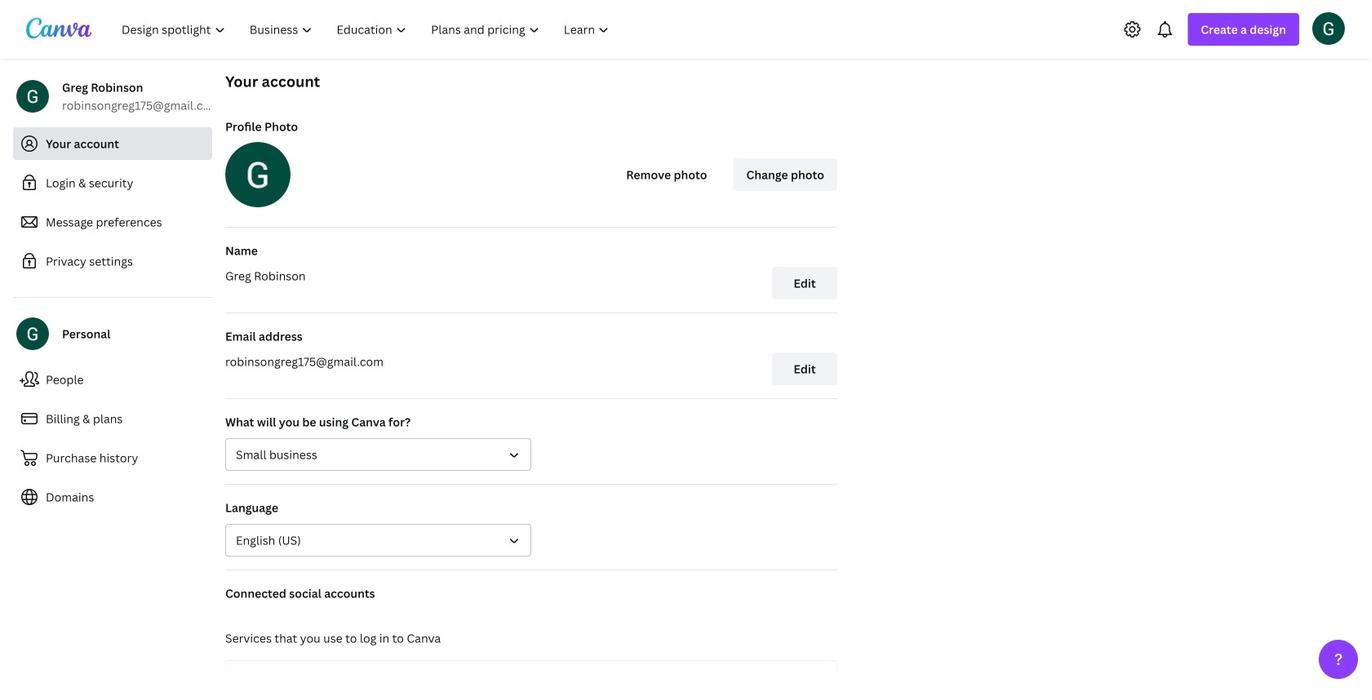 Task type: describe. For each thing, give the bounding box(es) containing it.
Language: English (US) button
[[225, 524, 532, 557]]

greg robinson image
[[1313, 12, 1346, 45]]



Task type: vqa. For each thing, say whether or not it's contained in the screenshot.
GREG ROBINSON icon
yes



Task type: locate. For each thing, give the bounding box(es) containing it.
top level navigation element
[[111, 13, 623, 46]]

None button
[[225, 439, 532, 471]]



